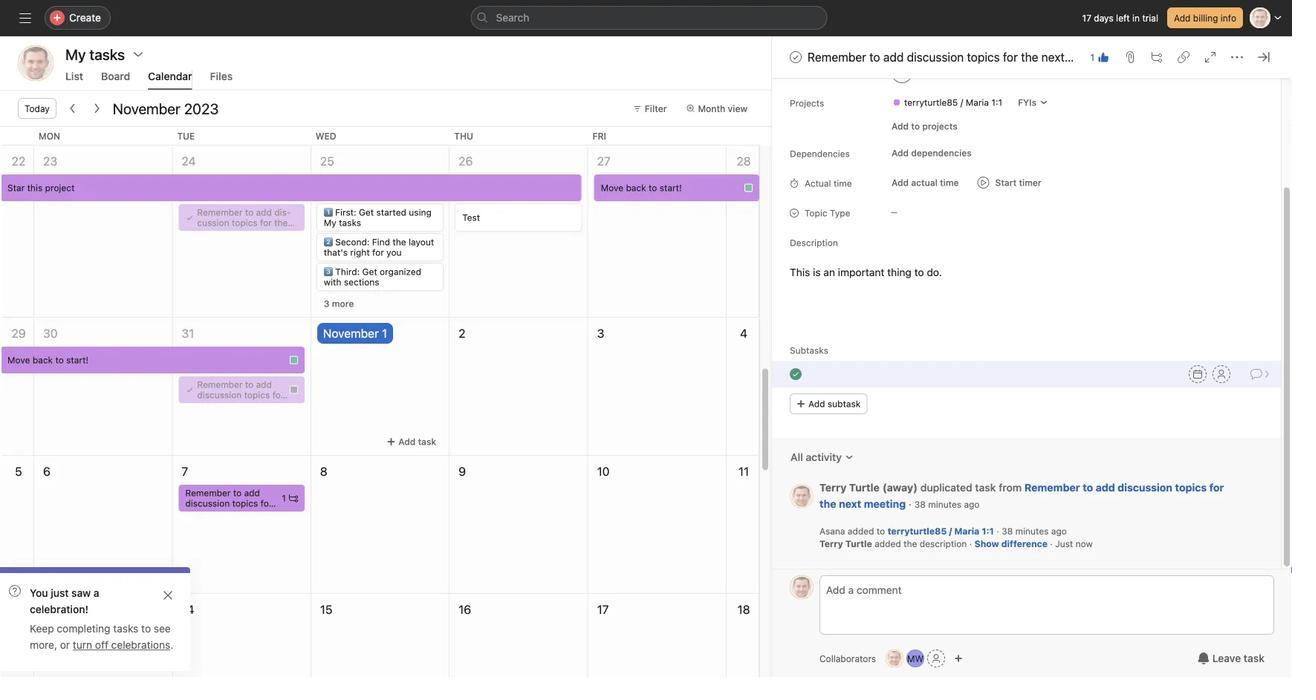 Task type: vqa. For each thing, say whether or not it's contained in the screenshot.
Terry
yes



Task type: locate. For each thing, give the bounding box(es) containing it.
search list box
[[471, 6, 828, 30]]

dependencies
[[790, 149, 850, 159]]

move back to start! for 27
[[601, 183, 682, 193]]

1 horizontal spatial tasks
[[339, 218, 361, 228]]

the inside 2️⃣ second: find the layout that's right for you
[[393, 237, 406, 247]]

added left description
[[875, 540, 901, 550]]

turtle left (away)
[[849, 482, 880, 495]]

back for 30
[[33, 355, 53, 366]]

2 terry turtle link from the top
[[820, 539, 872, 551]]

1 vertical spatial terry
[[820, 540, 843, 550]]

terryturtle85 / maria 1:1 link
[[887, 96, 1009, 110], [888, 527, 994, 537]]

all activity button
[[781, 445, 864, 472]]

ago up just on the bottom right of the page
[[1052, 527, 1067, 537]]

move back to start! down 27
[[601, 183, 682, 193]]

1 vertical spatial terry turtle link
[[820, 539, 872, 551]]

38 up show difference button
[[1002, 527, 1013, 537]]

move for 30
[[7, 355, 30, 366]]

november
[[113, 100, 180, 117], [323, 327, 379, 341]]

turtle inside the asana added to terryturtle85 / maria 1:1 · 38 minutes ago terry turtle added the description · show difference · just now
[[846, 540, 872, 550]]

search button
[[471, 6, 828, 30]]

add inside dropdown button
[[892, 178, 909, 188]]

tasks
[[339, 218, 361, 228], [113, 623, 138, 635]]

main content inside remember to add discussion topics for the next meeting dialog
[[772, 0, 1281, 569]]

files link
[[210, 70, 233, 90]]

add billing info
[[1174, 13, 1237, 23]]

fri
[[593, 131, 606, 141]]

move for 27
[[601, 183, 624, 193]]

0 vertical spatial terryturtle85 / maria 1:1 link
[[887, 96, 1009, 110]]

added
[[848, 527, 874, 537], [875, 540, 901, 550]]

0 vertical spatial terry turtle link
[[820, 482, 880, 495]]

0 vertical spatial move
[[601, 183, 624, 193]]

1 horizontal spatial added
[[875, 540, 901, 550]]

1 horizontal spatial ago
[[1052, 527, 1067, 537]]

/ up description
[[949, 527, 952, 537]]

november for november 1
[[323, 327, 379, 341]]

1 completed image from the top
[[787, 48, 805, 66]]

0 vertical spatial 38
[[915, 500, 926, 511]]

1 horizontal spatial time
[[940, 178, 959, 188]]

terry
[[820, 482, 847, 495], [820, 540, 843, 550]]

terry turtle link down "asana"
[[820, 539, 872, 551]]

add or remove collaborators image
[[954, 655, 963, 664]]

all activity
[[791, 452, 842, 464]]

difference
[[1002, 540, 1048, 550]]

wed
[[316, 131, 336, 141]]

18
[[738, 603, 750, 617]]

1 horizontal spatial start!
[[660, 183, 682, 193]]

1 vertical spatial move
[[7, 355, 30, 366]]

2 horizontal spatial 1
[[1091, 52, 1095, 62]]

1
[[1091, 52, 1095, 62], [382, 327, 387, 341], [282, 493, 286, 504]]

0 horizontal spatial move
[[7, 355, 30, 366]]

month
[[698, 103, 726, 114]]

0 vertical spatial move back to start!
[[601, 183, 682, 193]]

left
[[1116, 13, 1130, 23]]

my tasks
[[65, 45, 125, 63]]

0 vertical spatial terryturtle85
[[905, 98, 958, 108]]

1 vertical spatial move back to start!
[[7, 355, 89, 366]]

1 inside button
[[1091, 52, 1095, 62]]

23
[[43, 154, 57, 168]]

add task
[[399, 437, 436, 447]]

0 vertical spatial completed image
[[787, 48, 805, 66]]

0 vertical spatial completed checkbox
[[787, 48, 805, 66]]

previous month image
[[67, 103, 79, 114]]

month view button
[[680, 98, 754, 119]]

1:1 left fyis
[[992, 98, 1003, 108]]

0 vertical spatial get
[[359, 207, 374, 218]]

more
[[332, 299, 354, 309]]

1 horizontal spatial 38
[[1002, 527, 1013, 537]]

move back to start! down 30
[[7, 355, 89, 366]]

move back to start!
[[601, 183, 682, 193], [7, 355, 89, 366]]

maria up show
[[955, 527, 980, 537]]

completed checkbox up due in the top right of the page
[[787, 48, 805, 66]]

1️⃣ first: get started using my tasks
[[324, 207, 432, 228]]

november down calendar link
[[113, 100, 180, 117]]

0 horizontal spatial 3
[[324, 299, 330, 309]]

2 terry from the top
[[820, 540, 843, 550]]

0 vertical spatial november
[[113, 100, 180, 117]]

completed image inside main content
[[787, 366, 805, 384]]

1 vertical spatial back
[[33, 355, 53, 366]]

1 vertical spatial completed image
[[787, 366, 805, 384]]

move
[[601, 183, 624, 193], [7, 355, 30, 366]]

1 vertical spatial terryturtle85
[[888, 527, 947, 537]]

1 horizontal spatial 17
[[1083, 13, 1092, 23]]

more,
[[30, 640, 57, 652]]

38
[[915, 500, 926, 511], [1002, 527, 1013, 537]]

ago inside the asana added to terryturtle85 / maria 1:1 · 38 minutes ago terry turtle added the description · show difference · just now
[[1052, 527, 1067, 537]]

1 vertical spatial turtle
[[846, 540, 872, 550]]

topics
[[967, 50, 1000, 64], [232, 218, 258, 228], [244, 390, 270, 401], [1175, 482, 1207, 495], [232, 499, 258, 509]]

0 vertical spatial ago
[[964, 500, 980, 511]]

task
[[418, 437, 436, 447], [975, 482, 996, 495], [1244, 653, 1265, 665]]

move down 29
[[7, 355, 30, 366]]

16
[[459, 603, 471, 617]]

add to projects button
[[885, 116, 964, 137]]

remember
[[808, 50, 867, 64], [197, 207, 243, 218], [197, 380, 243, 390], [1025, 482, 1080, 495], [185, 488, 231, 499]]

calendar link
[[148, 70, 192, 90]]

get inside 3️⃣ third: get organized with sections
[[362, 267, 377, 277]]

0 horizontal spatial november
[[113, 100, 180, 117]]

maria down repeats image
[[966, 98, 989, 108]]

/ down tuesday dropdown button
[[961, 98, 963, 108]]

·
[[909, 499, 912, 511], [997, 527, 999, 537], [970, 540, 972, 550], [1050, 540, 1053, 550]]

1 terry turtle link from the top
[[820, 482, 880, 495]]

0 horizontal spatial ago
[[964, 500, 980, 511]]

1 vertical spatial maria
[[955, 527, 980, 537]]

time
[[940, 178, 959, 188], [834, 179, 852, 189]]

today
[[25, 103, 50, 114]]

0 horizontal spatial back
[[33, 355, 53, 366]]

1 button
[[1086, 47, 1114, 68]]

3 inside button
[[324, 299, 330, 309]]

fyis button
[[1012, 93, 1055, 113]]

0 vertical spatial 17
[[1083, 13, 1092, 23]]

0 horizontal spatial 17
[[597, 603, 609, 617]]

turtle down terry turtle (away)
[[846, 540, 872, 550]]

terryturtle85 / maria 1:1 link up description
[[888, 527, 994, 537]]

1 horizontal spatial move
[[601, 183, 624, 193]]

· down (away)
[[909, 499, 912, 511]]

1 horizontal spatial 3
[[597, 327, 604, 341]]

0 vertical spatial terry
[[820, 482, 847, 495]]

1 horizontal spatial task
[[975, 482, 996, 495]]

maria inside the asana added to terryturtle85 / maria 1:1 · 38 minutes ago terry turtle added the description · show difference · just now
[[955, 527, 980, 537]]

1 vertical spatial tasks
[[113, 623, 138, 635]]

completed image
[[787, 48, 805, 66], [787, 366, 805, 384]]

38 inside the asana added to terryturtle85 / maria 1:1 · 38 minutes ago terry turtle added the description · show difference · just now
[[1002, 527, 1013, 537]]

full screen image
[[1205, 51, 1217, 63]]

back for 27
[[626, 183, 646, 193]]

0 horizontal spatial start!
[[66, 355, 89, 366]]

tasks up second:
[[339, 218, 361, 228]]

show
[[975, 540, 999, 550]]

2 completed image from the top
[[787, 366, 805, 384]]

type
[[830, 208, 851, 219]]

minutes up difference
[[1016, 527, 1049, 537]]

0 horizontal spatial /
[[949, 527, 952, 537]]

· left show
[[970, 540, 972, 550]]

task for duplicated
[[975, 482, 996, 495]]

terryturtle85 up add to projects at right
[[905, 98, 958, 108]]

add
[[1174, 13, 1191, 23], [892, 122, 909, 132], [892, 148, 909, 159], [892, 178, 909, 188], [809, 399, 825, 410], [399, 437, 416, 447]]

0 vertical spatial added
[[848, 527, 874, 537]]

copy task link image
[[1178, 51, 1190, 63]]

1 vertical spatial get
[[362, 267, 377, 277]]

minutes down duplicated
[[929, 500, 962, 511]]

2 horizontal spatial task
[[1244, 653, 1265, 665]]

0 vertical spatial back
[[626, 183, 646, 193]]

using
[[409, 207, 432, 218]]

1 horizontal spatial back
[[626, 183, 646, 193]]

completed checkbox down 'subtasks'
[[787, 366, 805, 384]]

topic type
[[805, 208, 851, 219]]

tuesday
[[919, 67, 959, 79]]

main content containing tuesday
[[772, 0, 1281, 569]]

1 vertical spatial 38
[[1002, 527, 1013, 537]]

0 vertical spatial 3
[[324, 299, 330, 309]]

due
[[790, 69, 807, 79]]

1 vertical spatial 17
[[597, 603, 609, 617]]

7
[[182, 465, 188, 479]]

1 vertical spatial completed checkbox
[[787, 366, 805, 384]]

actual
[[911, 178, 938, 188]]

0 horizontal spatial task
[[418, 437, 436, 447]]

terry turtle link down 'activity'
[[820, 482, 880, 495]]

3 for 3
[[597, 327, 604, 341]]

november down more
[[323, 327, 379, 341]]

asana
[[820, 527, 845, 537]]

completed image for second completed option from the top of the remember to add discussion topics for the next meeting dialog
[[787, 366, 805, 384]]

get for started
[[359, 207, 374, 218]]

add for add to projects
[[892, 122, 909, 132]]

0 horizontal spatial tasks
[[113, 623, 138, 635]]

1 vertical spatial ago
[[1052, 527, 1067, 537]]

second:
[[335, 237, 370, 247]]

terryturtle85 up description
[[888, 527, 947, 537]]

off
[[95, 640, 108, 652]]

1 vertical spatial november
[[323, 327, 379, 341]]

leave task
[[1213, 653, 1265, 665]]

ago down duplicated task from
[[964, 500, 980, 511]]

see
[[154, 623, 171, 635]]

main content
[[772, 0, 1281, 569]]

completed image up due in the top right of the page
[[787, 48, 805, 66]]

1 vertical spatial 3
[[597, 327, 604, 341]]

2️⃣ second: find the layout that's right for you
[[324, 237, 434, 258]]

1 vertical spatial task
[[975, 482, 996, 495]]

add for add billing info
[[1174, 13, 1191, 23]]

get right "first:"
[[359, 207, 374, 218]]

tt
[[28, 56, 43, 70], [796, 492, 808, 502], [796, 583, 808, 593], [889, 654, 901, 664]]

add subtask button
[[790, 394, 868, 415]]

attachments: add a file to this task, remember to add discussion topics for the next meeting image
[[1124, 51, 1136, 63]]

started
[[376, 207, 406, 218]]

2 vertical spatial task
[[1244, 653, 1265, 665]]

38 down (away)
[[915, 500, 926, 511]]

tuesday button
[[885, 60, 983, 87]]

1:1
[[992, 98, 1003, 108], [982, 527, 994, 537]]

17 for 17 days left in trial
[[1083, 13, 1092, 23]]

close image
[[162, 590, 174, 602]]

terry down "asana"
[[820, 540, 843, 550]]

2️⃣
[[324, 237, 333, 247]]

1 vertical spatial 1:1
[[982, 527, 994, 537]]

0 horizontal spatial 38
[[915, 500, 926, 511]]

create button
[[45, 6, 111, 30]]

0 horizontal spatial time
[[834, 179, 852, 189]]

terry down 'activity'
[[820, 482, 847, 495]]

1 horizontal spatial minutes
[[1016, 527, 1049, 537]]

just
[[51, 588, 69, 600]]

0 vertical spatial minutes
[[929, 500, 962, 511]]

3️⃣ third: get organized with sections
[[324, 267, 421, 288]]

1 vertical spatial start!
[[66, 355, 89, 366]]

to inside keep completing tasks to see more, or
[[141, 623, 151, 635]]

1 horizontal spatial 1
[[382, 327, 387, 341]]

terry turtle (away)
[[820, 482, 918, 495]]

get down right
[[362, 267, 377, 277]]

add dependencies
[[892, 148, 972, 159]]

0 vertical spatial task
[[418, 437, 436, 447]]

1:1 up show
[[982, 527, 994, 537]]

0 horizontal spatial 1
[[282, 493, 286, 504]]

0 vertical spatial 1
[[1091, 52, 1095, 62]]

move down 27
[[601, 183, 624, 193]]

3 for 3 more
[[324, 299, 330, 309]]

1 horizontal spatial move back to start!
[[601, 183, 682, 193]]

0 horizontal spatial minutes
[[929, 500, 962, 511]]

subtasks
[[790, 346, 829, 356]]

terryturtle85 / maria 1:1 link up "projects"
[[887, 96, 1009, 110]]

1 vertical spatial minutes
[[1016, 527, 1049, 537]]

0 horizontal spatial move back to start!
[[7, 355, 89, 366]]

0 horizontal spatial added
[[848, 527, 874, 537]]

for inside remember to add discussion topics for the next meeting link
[[1210, 482, 1224, 495]]

1 horizontal spatial november
[[323, 327, 379, 341]]

get inside '1️⃣ first: get started using my tasks'
[[359, 207, 374, 218]]

1 vertical spatial /
[[949, 527, 952, 537]]

completed image down 'subtasks'
[[787, 366, 805, 384]]

actual
[[805, 179, 831, 189]]

added right "asana"
[[848, 527, 874, 537]]

trial
[[1143, 13, 1159, 23]]

get for organized
[[362, 267, 377, 277]]

remember inside main content
[[1025, 482, 1080, 495]]

/ inside the asana added to terryturtle85 / maria 1:1 · 38 minutes ago terry turtle added the description · show difference · just now
[[949, 527, 952, 537]]

for inside 2️⃣ second: find the layout that's right for you
[[372, 247, 384, 258]]

28
[[737, 154, 751, 168]]

(away)
[[883, 482, 918, 495]]

tasks up turn off celebrations .
[[113, 623, 138, 635]]

or
[[60, 640, 70, 652]]

date
[[809, 69, 828, 79]]

0 vertical spatial start!
[[660, 183, 682, 193]]

Completed checkbox
[[787, 48, 805, 66], [787, 366, 805, 384]]

0 vertical spatial /
[[961, 98, 963, 108]]

0 vertical spatial tasks
[[339, 218, 361, 228]]

timer
[[1019, 178, 1042, 188]]

2
[[459, 327, 466, 341]]

add task button
[[380, 432, 443, 453]]

show options image
[[132, 48, 144, 60]]

close details image
[[1258, 51, 1270, 63]]



Task type: describe. For each thing, give the bounding box(es) containing it.
add for add actual time
[[892, 178, 909, 188]]

minutes inside the asana added to terryturtle85 / maria 1:1 · 38 minutes ago terry turtle added the description · show difference · just now
[[1016, 527, 1049, 537]]

· 38 minutes ago
[[906, 499, 980, 511]]

expand sidebar image
[[19, 12, 31, 24]]

3️⃣
[[324, 267, 333, 277]]

just
[[1056, 540, 1073, 550]]

today button
[[18, 98, 56, 119]]

completed image for 2nd completed option from the bottom of the remember to add discussion topics for the next meeting dialog
[[787, 48, 805, 66]]

with
[[324, 277, 341, 288]]

third:
[[335, 267, 360, 277]]

6
[[43, 465, 50, 479]]

celebrations
[[111, 640, 170, 652]]

terry inside the asana added to terryturtle85 / maria 1:1 · 38 minutes ago terry turtle added the description · show difference · just now
[[820, 540, 843, 550]]

layout
[[409, 237, 434, 247]]

1️⃣
[[324, 207, 333, 218]]

1 vertical spatial terryturtle85 / maria 1:1 link
[[888, 527, 994, 537]]

31
[[182, 327, 194, 341]]

board
[[101, 70, 130, 82]]

actual time
[[805, 179, 852, 189]]

17 for 17
[[597, 603, 609, 617]]

15
[[320, 603, 333, 617]]

— button
[[885, 203, 974, 223]]

1 vertical spatial 1
[[382, 327, 387, 341]]

38 inside · 38 minutes ago
[[915, 500, 926, 511]]

to inside button
[[911, 122, 920, 132]]

terry turtle link for added the description
[[820, 539, 872, 551]]

asana added to terryturtle85 / maria 1:1 · 38 minutes ago terry turtle added the description · show difference · just now
[[820, 527, 1093, 550]]

keep
[[30, 623, 54, 635]]

25
[[320, 154, 334, 168]]

0 vertical spatial maria
[[966, 98, 989, 108]]

task for add
[[418, 437, 436, 447]]

—
[[891, 208, 898, 217]]

2023
[[184, 100, 219, 117]]

mon
[[39, 131, 60, 141]]

minutes inside · 38 minutes ago
[[929, 500, 962, 511]]

due date
[[790, 69, 828, 79]]

description
[[790, 238, 838, 249]]

start timer
[[996, 178, 1042, 188]]

0 vertical spatial 1:1
[[992, 98, 1003, 108]]

star this project
[[7, 183, 75, 193]]

remember to add discussion topics for the next meeting link
[[820, 482, 1224, 511]]

2 vertical spatial 1
[[282, 493, 286, 504]]

start! for 27
[[660, 183, 682, 193]]

terryturtle85 inside the asana added to terryturtle85 / maria 1:1 · 38 minutes ago terry turtle added the description · show difference · just now
[[888, 527, 947, 537]]

terryturtle85 / maria 1:1
[[905, 98, 1003, 108]]

1:1 inside the asana added to terryturtle85 / maria 1:1 · 38 minutes ago terry turtle added the description · show difference · just now
[[982, 527, 994, 537]]

ago inside · 38 minutes ago
[[964, 500, 980, 511]]

terry turtle link for (away)
[[820, 482, 880, 495]]

from
[[999, 482, 1022, 495]]

start
[[996, 178, 1017, 188]]

8
[[320, 465, 328, 479]]

billing
[[1193, 13, 1219, 23]]

30
[[43, 327, 58, 341]]

to inside the asana added to terryturtle85 / maria 1:1 · 38 minutes ago terry turtle added the description · show difference · just now
[[877, 527, 885, 537]]

mw button
[[907, 650, 925, 668]]

list link
[[65, 70, 83, 90]]

11
[[739, 465, 749, 479]]

leftcount image
[[289, 494, 298, 503]]

important
[[838, 267, 885, 279]]

mw
[[908, 654, 924, 664]]

· up show
[[997, 527, 999, 537]]

next month image
[[91, 103, 102, 114]]

more actions for this task image
[[1232, 51, 1243, 63]]

star
[[7, 183, 25, 193]]

first:
[[335, 207, 356, 218]]

saw
[[71, 588, 91, 600]]

start! for 30
[[66, 355, 89, 366]]

0 vertical spatial turtle
[[849, 482, 880, 495]]

keep completing tasks to see more, or
[[30, 623, 171, 652]]

is
[[813, 267, 821, 279]]

.
[[170, 640, 173, 652]]

tasks inside keep completing tasks to see more, or
[[113, 623, 138, 635]]

1 terry from the top
[[820, 482, 847, 495]]

27
[[597, 154, 611, 168]]

tasks inside '1️⃣ first: get started using my tasks'
[[339, 218, 361, 228]]

add dependencies button
[[885, 143, 979, 164]]

time inside dropdown button
[[940, 178, 959, 188]]

description
[[920, 540, 967, 550]]

14
[[182, 603, 194, 617]]

you
[[387, 247, 402, 258]]

add for add subtask
[[809, 399, 825, 410]]

· left just on the bottom right of the page
[[1050, 540, 1053, 550]]

activity
[[806, 452, 842, 464]]

completing
[[57, 623, 110, 635]]

2 completed checkbox from the top
[[787, 366, 805, 384]]

task for leave
[[1244, 653, 1265, 665]]

find
[[372, 237, 390, 247]]

list
[[65, 70, 83, 82]]

calendar
[[148, 70, 192, 82]]

do.
[[927, 267, 942, 279]]

4
[[740, 327, 748, 341]]

you just saw a celebration!
[[30, 588, 99, 616]]

9
[[459, 465, 466, 479]]

the inside the asana added to terryturtle85 / maria 1:1 · 38 minutes ago terry turtle added the description · show difference · just now
[[904, 540, 917, 550]]

remember to add discussion topics for the next meeting dialog
[[772, 0, 1292, 678]]

1 horizontal spatial /
[[961, 98, 963, 108]]

1 vertical spatial added
[[875, 540, 901, 550]]

filter
[[645, 103, 667, 114]]

november for november 2023
[[113, 100, 180, 117]]

add billing info button
[[1168, 7, 1243, 28]]

repeats image
[[965, 67, 977, 79]]

celebration!
[[30, 604, 88, 616]]

1 completed checkbox from the top
[[787, 48, 805, 66]]

turn
[[73, 640, 92, 652]]

november 1
[[323, 327, 387, 341]]

search
[[496, 12, 530, 24]]

show difference button
[[975, 540, 1048, 550]]

days
[[1094, 13, 1114, 23]]

turn off celebrations button
[[73, 640, 170, 652]]

board link
[[101, 70, 130, 90]]

duplicated task from
[[921, 482, 1025, 495]]

tue
[[177, 131, 195, 141]]

add for add dependencies
[[892, 148, 909, 159]]

add subtask
[[809, 399, 861, 410]]

this
[[27, 183, 43, 193]]

add for add task
[[399, 437, 416, 447]]

that's
[[324, 247, 348, 258]]

projects
[[923, 122, 958, 132]]

move back to start! for 30
[[7, 355, 89, 366]]

add subtask image
[[1151, 51, 1163, 63]]



